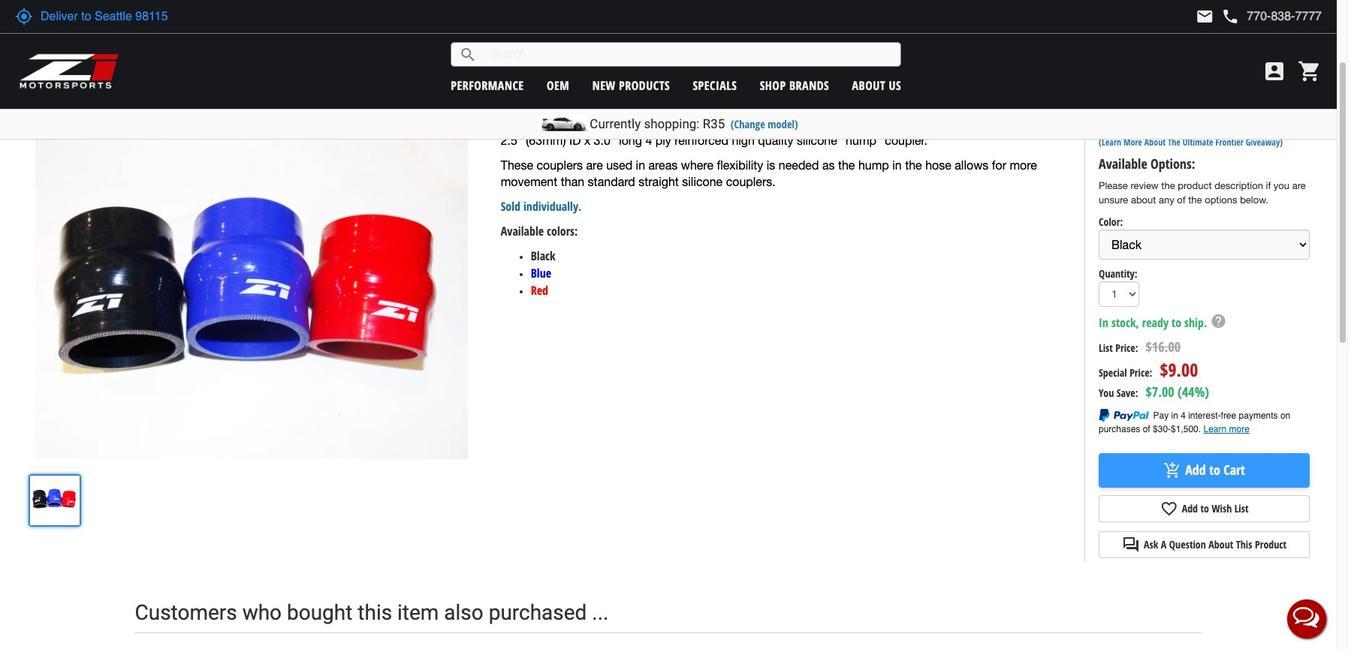 Task type: vqa. For each thing, say whether or not it's contained in the screenshot.


Task type: locate. For each thing, give the bounding box(es) containing it.
2 horizontal spatial about
[[1209, 538, 1234, 552]]

ask
[[1144, 538, 1159, 552]]

0 horizontal spatial are
[[586, 158, 603, 172]]

0 horizontal spatial x
[[527, 33, 535, 60]]

z1 left products
[[163, 8, 173, 22]]

options
[[1205, 194, 1238, 206]]

1 horizontal spatial about
[[1145, 136, 1166, 149]]

unsure
[[1099, 194, 1129, 206]]

2.5" (63mm) id x 3.0" long 4 ply reinforced high quality silicone "hump" coupler.
[[501, 134, 928, 147]]

1 horizontal spatial z1
[[519, 64, 529, 78]]

to left ship. at the right
[[1172, 315, 1182, 331]]

bought
[[287, 601, 353, 626]]

my_location
[[15, 8, 33, 26]]

quality
[[758, 134, 794, 147]]

price: inside the special price: $9.00 you save: $7.00 (44%)
[[1130, 366, 1153, 380]]

1 in from the left
[[636, 158, 645, 172]]

/ right 350z
[[601, 84, 605, 96]]

sold individually.
[[501, 199, 582, 215]]

add right the add_shopping_cart
[[1186, 462, 1206, 480]]

0 horizontal spatial to
[[1172, 315, 1182, 331]]

are inside (learn more about the ultimate frontier giveaway) available options: please review the product description if you are unsure about any of the options below.
[[1293, 180, 1306, 192]]

black
[[531, 248, 556, 264]]

product
[[1255, 538, 1287, 552]]

2.5" inside 2.5" x 3.0" long silicone "hump" coupler brand: z1 motorsports fits models: 300zx / 350z / 370z / 2009-2015 nissan maxima...
[[490, 33, 522, 60]]

to inside in stock, ready to ship. help
[[1172, 315, 1182, 331]]

to left wish
[[1201, 502, 1210, 516]]

black blue red
[[531, 248, 556, 299]]

1 vertical spatial silicone
[[682, 175, 723, 189]]

the right as
[[838, 158, 855, 172]]

oem
[[547, 77, 570, 94]]

2 horizontal spatial /
[[631, 84, 634, 96]]

0 horizontal spatial 3.0"
[[540, 33, 572, 60]]

1 horizontal spatial in
[[893, 158, 902, 172]]

1 vertical spatial list
[[1235, 502, 1249, 516]]

0 horizontal spatial z1
[[163, 8, 173, 22]]

z1
[[163, 8, 173, 22], [519, 64, 529, 78]]

0 vertical spatial z1
[[163, 8, 173, 22]]

about inside (learn more about the ultimate frontier giveaway) available options: please review the product description if you are unsure about any of the options below.
[[1145, 136, 1166, 149]]

about left us at the top of the page
[[852, 77, 886, 94]]

list inside 'favorite_border add to wish list'
[[1235, 502, 1249, 516]]

1 horizontal spatial available
[[1099, 155, 1148, 173]]

$16.00
[[1146, 338, 1181, 356]]

price: up the save:
[[1130, 366, 1153, 380]]

the right of at right
[[1189, 194, 1203, 206]]

0 horizontal spatial /
[[571, 84, 575, 96]]

add right the favorite_border
[[1182, 502, 1198, 516]]

3.0" inside 2.5" x 3.0" long silicone "hump" coupler brand: z1 motorsports fits models: 300zx / 350z / 370z / 2009-2015 nissan maxima...
[[540, 33, 572, 60]]

2.5" up brand:
[[490, 33, 522, 60]]

are right "you" on the right top
[[1293, 180, 1306, 192]]

x right id
[[584, 134, 591, 147]]

0 horizontal spatial about
[[852, 77, 886, 94]]

0 horizontal spatial in
[[636, 158, 645, 172]]

z1 motorsports link
[[519, 64, 582, 78]]

performance
[[71, 8, 123, 22]]

1 horizontal spatial are
[[1293, 180, 1306, 192]]

0 vertical spatial price:
[[1116, 341, 1139, 356]]

oem link
[[547, 77, 570, 94]]

1 horizontal spatial list
[[1235, 502, 1249, 516]]

to for add to wish list
[[1201, 502, 1210, 516]]

z1 motorsports logo image
[[19, 53, 120, 90]]

2.5"
[[490, 33, 522, 60], [501, 134, 523, 147]]

z1 up models:
[[519, 64, 529, 78]]

to inside add_shopping_cart add to cart
[[1210, 462, 1221, 480]]

performance parts
[[71, 8, 146, 22]]

brand:
[[490, 64, 517, 78]]

currently
[[590, 116, 641, 131]]

in
[[1099, 315, 1109, 331]]

r35
[[703, 116, 725, 131]]

1 vertical spatial z1
[[519, 64, 529, 78]]

shop brands
[[760, 77, 830, 94]]

1 vertical spatial price:
[[1130, 366, 1153, 380]]

0 vertical spatial 2.5"
[[490, 33, 522, 60]]

price: inside list price: $16.00
[[1116, 341, 1139, 356]]

parts
[[126, 8, 146, 22]]

silicone up as
[[797, 134, 838, 147]]

/ right 370z
[[631, 84, 634, 96]]

silicone inside these couplers are used in areas where flexibility is needed as the hump in the hose allows for more movement than standard straight silicone couplers.
[[682, 175, 723, 189]]

0 vertical spatial 3.0"
[[540, 33, 572, 60]]

add inside 'favorite_border add to wish list'
[[1182, 502, 1198, 516]]

3.0" down currently
[[594, 134, 616, 147]]

about left the
[[1145, 136, 1166, 149]]

3.0"
[[540, 33, 572, 60], [594, 134, 616, 147]]

(change model) link
[[731, 117, 798, 131]]

(learn more about the ultimate frontier giveaway) available options: please review the product description if you are unsure about any of the options below.
[[1099, 136, 1306, 206]]

2 vertical spatial about
[[1209, 538, 1234, 552]]

performance
[[451, 77, 524, 94]]

new products
[[593, 77, 670, 94]]

1 horizontal spatial /
[[601, 84, 605, 96]]

these
[[501, 158, 533, 172]]

colors:
[[547, 223, 578, 240]]

are
[[586, 158, 603, 172], [1293, 180, 1306, 192]]

search
[[459, 45, 477, 63]]

add for add to cart
[[1186, 462, 1206, 480]]

350z
[[577, 84, 598, 96]]

(learn more about the ultimate frontier giveaway) link
[[1099, 136, 1283, 149]]

1 vertical spatial about
[[1145, 136, 1166, 149]]

2 in from the left
[[893, 158, 902, 172]]

hump
[[859, 158, 889, 172]]

/
[[571, 84, 575, 96], [601, 84, 605, 96], [631, 84, 634, 96]]

this
[[1236, 538, 1253, 552]]

than
[[561, 175, 585, 189]]

needed
[[779, 158, 819, 172]]

1 vertical spatial to
[[1210, 462, 1221, 480]]

/ left 350z
[[571, 84, 575, 96]]

in right the hump
[[893, 158, 902, 172]]

cart
[[1224, 462, 1246, 480]]

0 vertical spatial to
[[1172, 315, 1182, 331]]

available down more
[[1099, 155, 1148, 173]]

price: down stock,
[[1116, 341, 1139, 356]]

is
[[767, 158, 776, 172]]

if
[[1266, 180, 1271, 192]]

2.5" x 3.0" long silicone "hump" coupler brand: z1 motorsports fits models: 300zx / 350z / 370z / 2009-2015 nissan maxima...
[[490, 33, 807, 97]]

motorsports
[[531, 64, 582, 78]]

2.5" for (63mm)
[[501, 134, 523, 147]]

x up z1 motorsports link
[[527, 33, 535, 60]]

3.0" up motorsports
[[540, 33, 572, 60]]

0 vertical spatial add
[[1186, 462, 1206, 480]]

0 horizontal spatial available
[[501, 223, 544, 240]]

nissan
[[683, 84, 712, 96]]

the
[[1168, 136, 1181, 149]]

frontier
[[1216, 136, 1244, 149]]

to inside 'favorite_border add to wish list'
[[1201, 502, 1210, 516]]

list right wish
[[1235, 502, 1249, 516]]

ply
[[656, 134, 672, 147]]

1 horizontal spatial silicone
[[797, 134, 838, 147]]

are up standard
[[586, 158, 603, 172]]

1 horizontal spatial to
[[1201, 502, 1210, 516]]

available down sold on the top left of the page
[[501, 223, 544, 240]]

blue
[[531, 265, 552, 282]]

add for add to wish list
[[1182, 502, 1198, 516]]

2.5" up these
[[501, 134, 523, 147]]

in right used on the left top of the page
[[636, 158, 645, 172]]

you
[[1099, 386, 1114, 401]]

2 horizontal spatial to
[[1210, 462, 1221, 480]]

...
[[592, 601, 609, 626]]

0 vertical spatial list
[[1099, 341, 1113, 356]]

standard
[[588, 175, 635, 189]]

list up the special
[[1099, 341, 1113, 356]]

about left the this
[[1209, 538, 1234, 552]]

1 vertical spatial are
[[1293, 180, 1306, 192]]

id
[[570, 134, 581, 147]]

3 / from the left
[[631, 84, 634, 96]]

silicone
[[797, 134, 838, 147], [682, 175, 723, 189]]

gtr
[[13, 8, 29, 22]]

to for add to cart
[[1210, 462, 1221, 480]]

silicone
[[618, 33, 676, 60]]

new products link
[[593, 77, 670, 94]]

0 horizontal spatial silicone
[[682, 175, 723, 189]]

2 vertical spatial to
[[1201, 502, 1210, 516]]

to left cart
[[1210, 462, 1221, 480]]

please
[[1099, 180, 1128, 192]]

color:
[[1099, 215, 1123, 229]]

1 vertical spatial x
[[584, 134, 591, 147]]

0 vertical spatial available
[[1099, 155, 1148, 173]]

available inside (learn more about the ultimate frontier giveaway) available options: please review the product description if you are unsure about any of the options below.
[[1099, 155, 1148, 173]]

z1 products
[[163, 8, 211, 22]]

stock,
[[1112, 315, 1140, 331]]

add inside add_shopping_cart add to cart
[[1186, 462, 1206, 480]]

shopping_cart link
[[1295, 59, 1322, 83]]

in
[[636, 158, 645, 172], [893, 158, 902, 172]]

coupler
[[749, 33, 807, 60]]

areas
[[649, 158, 678, 172]]

z1 inside 2.5" x 3.0" long silicone "hump" coupler brand: z1 motorsports fits models: 300zx / 350z / 370z / 2009-2015 nissan maxima...
[[519, 64, 529, 78]]

available colors:
[[501, 223, 578, 240]]

for
[[992, 158, 1007, 172]]

0 vertical spatial x
[[527, 33, 535, 60]]

performance parts link
[[71, 8, 146, 22]]

1 vertical spatial 2.5"
[[501, 134, 523, 147]]

0 horizontal spatial list
[[1099, 341, 1113, 356]]

1 horizontal spatial 3.0"
[[594, 134, 616, 147]]

0 vertical spatial about
[[852, 77, 886, 94]]

1 vertical spatial add
[[1182, 502, 1198, 516]]

silicone down where
[[682, 175, 723, 189]]

(r35)
[[32, 8, 53, 22]]

maxima...
[[714, 84, 756, 96]]

about us
[[852, 77, 902, 94]]

movement
[[501, 175, 558, 189]]

gtr (r35)
[[13, 8, 53, 22]]

$9.00
[[1160, 358, 1199, 382]]

0 vertical spatial silicone
[[797, 134, 838, 147]]

1 horizontal spatial x
[[584, 134, 591, 147]]

0 vertical spatial are
[[586, 158, 603, 172]]

couplers
[[537, 158, 583, 172]]

are inside these couplers are used in areas where flexibility is needed as the hump in the hose allows for more movement than standard straight silicone couplers.
[[586, 158, 603, 172]]

(63mm)
[[526, 134, 566, 147]]



Task type: describe. For each thing, give the bounding box(es) containing it.
the left hose
[[905, 158, 922, 172]]

you
[[1274, 180, 1290, 192]]

1 / from the left
[[571, 84, 575, 96]]

price: for $16.00
[[1116, 341, 1139, 356]]

1 vertical spatial 3.0"
[[594, 134, 616, 147]]

(44%)
[[1178, 383, 1210, 401]]

list inside list price: $16.00
[[1099, 341, 1113, 356]]

of
[[1178, 194, 1186, 206]]

account_box link
[[1259, 59, 1291, 83]]

2 / from the left
[[601, 84, 605, 96]]

300zx
[[542, 84, 569, 96]]

high
[[732, 134, 755, 147]]

customers who bought this item also purchased ...
[[135, 601, 609, 626]]

as
[[823, 158, 835, 172]]

favorite_border
[[1161, 500, 1179, 518]]

products
[[619, 77, 670, 94]]

long
[[619, 134, 642, 147]]

shopping:
[[644, 116, 700, 131]]

currently shopping: r35 (change model)
[[590, 116, 798, 131]]

2009-
[[637, 84, 660, 96]]

x inside 2.5" x 3.0" long silicone "hump" coupler brand: z1 motorsports fits models: 300zx / 350z / 370z / 2009-2015 nissan maxima...
[[527, 33, 535, 60]]

more
[[1010, 158, 1037, 172]]

mail link
[[1196, 8, 1214, 26]]

shopping_cart
[[1298, 59, 1322, 83]]

gtr (r35) link
[[13, 8, 53, 22]]

a
[[1161, 538, 1167, 552]]

question_answer
[[1123, 536, 1141, 554]]

2.5" for x
[[490, 33, 522, 60]]

specials link
[[693, 77, 737, 94]]

purchased
[[489, 601, 587, 626]]

flexibility
[[717, 158, 764, 172]]

question
[[1170, 538, 1206, 552]]

phone
[[1222, 8, 1240, 26]]

quantity:
[[1099, 267, 1138, 281]]

the up any at the top of page
[[1162, 180, 1176, 192]]

more
[[1124, 136, 1143, 149]]

shop brands link
[[760, 77, 830, 94]]

ready
[[1143, 315, 1169, 331]]

question_answer ask a question about this product
[[1123, 536, 1287, 554]]

these couplers are used in areas where flexibility is needed as the hump in the hose allows for more movement than standard straight silicone couplers.
[[501, 158, 1037, 189]]

favorite_border add to wish list
[[1161, 500, 1249, 518]]

options:
[[1151, 155, 1196, 173]]

where
[[681, 158, 714, 172]]

price: for $9.00
[[1130, 366, 1153, 380]]

z1 products link
[[163, 8, 211, 22]]

brands
[[790, 77, 830, 94]]

products
[[175, 8, 211, 22]]

Search search field
[[477, 43, 901, 66]]

$7.00
[[1146, 383, 1175, 401]]

about us link
[[852, 77, 902, 94]]

specials
[[693, 77, 737, 94]]

"hump"
[[681, 33, 744, 60]]

1 vertical spatial available
[[501, 223, 544, 240]]

shop
[[760, 77, 786, 94]]

individually.
[[524, 199, 582, 215]]

add_shopping_cart
[[1164, 462, 1182, 480]]

phone link
[[1222, 8, 1322, 26]]

straight
[[639, 175, 679, 189]]

long
[[577, 33, 613, 60]]

wish
[[1212, 502, 1232, 516]]

allows
[[955, 158, 989, 172]]

us
[[889, 77, 902, 94]]

(learn
[[1099, 136, 1122, 149]]

"hump"
[[841, 134, 882, 147]]

mail
[[1196, 8, 1214, 26]]

below.
[[1241, 194, 1269, 206]]

help
[[1211, 313, 1227, 330]]

ultimate
[[1183, 136, 1214, 149]]

red
[[531, 282, 548, 299]]

performance link
[[451, 77, 524, 94]]

product
[[1178, 180, 1212, 192]]

model)
[[768, 117, 798, 131]]

item
[[397, 601, 439, 626]]

mail phone
[[1196, 8, 1240, 26]]

models:
[[506, 83, 539, 97]]

used
[[606, 158, 633, 172]]

who
[[242, 601, 282, 626]]

4
[[646, 134, 652, 147]]

about inside question_answer ask a question about this product
[[1209, 538, 1234, 552]]



